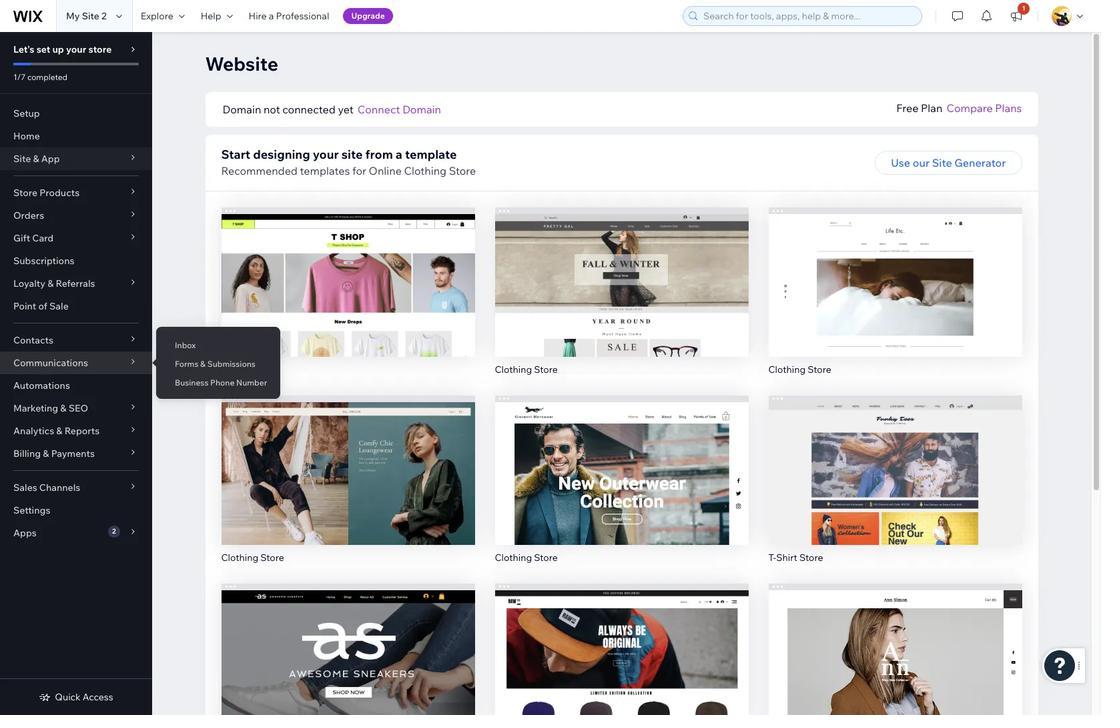 Task type: vqa. For each thing, say whether or not it's contained in the screenshot.
Unisex to the left
no



Task type: locate. For each thing, give the bounding box(es) containing it.
your up 'templates'
[[313, 147, 339, 162]]

a inside start designing your site from a template recommended templates for online clothing store
[[396, 147, 402, 162]]

& inside popup button
[[43, 448, 49, 460]]

generator
[[955, 156, 1006, 170]]

billing
[[13, 448, 41, 460]]

let's
[[13, 43, 34, 55]]

1 vertical spatial a
[[396, 147, 402, 162]]

domain right the connect
[[403, 103, 441, 116]]

view button
[[320, 288, 376, 312], [593, 288, 650, 312], [867, 288, 924, 312], [320, 476, 376, 500], [593, 476, 650, 500], [867, 476, 924, 500], [320, 664, 376, 688], [593, 664, 650, 688], [867, 664, 924, 688]]

1 horizontal spatial your
[[313, 147, 339, 162]]

clothing
[[404, 164, 447, 178], [495, 364, 532, 376], [769, 364, 806, 376], [221, 552, 258, 564], [495, 552, 532, 564]]

site
[[82, 10, 99, 22], [13, 153, 31, 165], [932, 156, 952, 170]]

connect
[[358, 103, 400, 116]]

number
[[236, 378, 267, 388]]

& for billing
[[43, 448, 49, 460]]

view
[[336, 293, 360, 306], [609, 293, 634, 306], [883, 293, 908, 306], [336, 481, 360, 494], [609, 481, 634, 494], [883, 481, 908, 494], [336, 669, 360, 682], [609, 669, 634, 682], [883, 669, 908, 682]]

your right the 'up'
[[66, 43, 86, 55]]

a right from
[[396, 147, 402, 162]]

0 vertical spatial 2
[[101, 10, 107, 22]]

connect domain button
[[358, 101, 441, 117]]

& right billing
[[43, 448, 49, 460]]

0 vertical spatial your
[[66, 43, 86, 55]]

0 vertical spatial a
[[269, 10, 274, 22]]

recommended
[[221, 164, 298, 178]]

0 horizontal spatial shirt
[[231, 364, 252, 376]]

site right our at right top
[[932, 156, 952, 170]]

site
[[341, 147, 363, 162]]

2 right my
[[101, 10, 107, 22]]

0 horizontal spatial site
[[13, 153, 31, 165]]

t- for t-shirt store
[[769, 552, 776, 564]]

&
[[33, 153, 39, 165], [47, 278, 54, 290], [200, 359, 206, 369], [60, 402, 66, 414], [56, 425, 62, 437], [43, 448, 49, 460]]

t- shirt store
[[221, 364, 278, 376]]

& for site
[[33, 153, 39, 165]]

referrals
[[56, 278, 95, 290]]

sale
[[49, 300, 69, 312]]

products
[[40, 187, 80, 199]]

a
[[269, 10, 274, 22], [396, 147, 402, 162]]

forms & submissions link
[[156, 353, 280, 376]]

your
[[66, 43, 86, 55], [313, 147, 339, 162]]

up
[[52, 43, 64, 55]]

1 horizontal spatial domain
[[403, 103, 441, 116]]

yet
[[338, 103, 354, 116]]

analytics
[[13, 425, 54, 437]]

site & app button
[[0, 147, 152, 170]]

forms
[[175, 359, 198, 369]]

marketing & seo button
[[0, 397, 152, 420]]

& left reports
[[56, 425, 62, 437]]

1 horizontal spatial t-
[[769, 552, 776, 564]]

0 horizontal spatial domain
[[223, 103, 261, 116]]

settings
[[13, 505, 50, 517]]

2 domain from the left
[[403, 103, 441, 116]]

submissions
[[207, 359, 256, 369]]

1/7
[[13, 72, 26, 82]]

hire a professional link
[[241, 0, 337, 32]]

store products
[[13, 187, 80, 199]]

gift card button
[[0, 227, 152, 250]]

communications
[[13, 357, 88, 369]]

settings link
[[0, 499, 152, 522]]

a right hire in the left of the page
[[269, 10, 274, 22]]

1 vertical spatial 2
[[112, 527, 116, 536]]

1 vertical spatial your
[[313, 147, 339, 162]]

1 horizontal spatial 2
[[112, 527, 116, 536]]

0 horizontal spatial your
[[66, 43, 86, 55]]

shirt
[[231, 364, 252, 376], [776, 552, 797, 564]]

template
[[405, 147, 457, 162]]

& right forms
[[200, 359, 206, 369]]

not
[[264, 103, 280, 116]]

1 horizontal spatial a
[[396, 147, 402, 162]]

0 vertical spatial shirt
[[231, 364, 252, 376]]

& for marketing
[[60, 402, 66, 414]]

edit
[[338, 265, 358, 278], [612, 265, 632, 278], [885, 265, 905, 278], [338, 453, 358, 466], [612, 453, 632, 466], [885, 453, 905, 466], [338, 641, 358, 654], [612, 641, 632, 654], [885, 641, 905, 654]]

2 horizontal spatial site
[[932, 156, 952, 170]]

start
[[221, 147, 250, 162]]

store inside popup button
[[13, 187, 37, 199]]

site & app
[[13, 153, 60, 165]]

explore
[[141, 10, 173, 22]]

Search for tools, apps, help & more... field
[[699, 7, 918, 25]]

1 horizontal spatial shirt
[[776, 552, 797, 564]]

use
[[891, 156, 910, 170]]

& left seo
[[60, 402, 66, 414]]

& left the "app"
[[33, 153, 39, 165]]

& for analytics
[[56, 425, 62, 437]]

orders button
[[0, 204, 152, 227]]

domain
[[223, 103, 261, 116], [403, 103, 441, 116]]

communications button
[[0, 352, 152, 374]]

t- for t- shirt store
[[221, 364, 229, 376]]

payments
[[51, 448, 95, 460]]

business phone number
[[175, 378, 267, 388]]

& inside dropdown button
[[47, 278, 54, 290]]

subscriptions
[[13, 255, 74, 267]]

point
[[13, 300, 36, 312]]

1 vertical spatial t-
[[769, 552, 776, 564]]

site down 'home'
[[13, 153, 31, 165]]

domain left not
[[223, 103, 261, 116]]

domain not connected yet connect domain
[[223, 103, 441, 116]]

clothing inside start designing your site from a template recommended templates for online clothing store
[[404, 164, 447, 178]]

for
[[352, 164, 366, 178]]

& inside popup button
[[33, 153, 39, 165]]

0 horizontal spatial t-
[[221, 364, 229, 376]]

t-
[[221, 364, 229, 376], [769, 552, 776, 564]]

setup link
[[0, 102, 152, 125]]

free
[[896, 101, 919, 115]]

upgrade button
[[343, 8, 393, 24]]

& for loyalty
[[47, 278, 54, 290]]

analytics & reports button
[[0, 420, 152, 442]]

sales channels
[[13, 482, 80, 494]]

0 vertical spatial t-
[[221, 364, 229, 376]]

channels
[[39, 482, 80, 494]]

& right loyalty
[[47, 278, 54, 290]]

1 vertical spatial shirt
[[776, 552, 797, 564]]

store
[[88, 43, 112, 55]]

automations
[[13, 380, 70, 392]]

site right my
[[82, 10, 99, 22]]

subscriptions link
[[0, 250, 152, 272]]

reports
[[65, 425, 100, 437]]

2 down the settings "link"
[[112, 527, 116, 536]]

orders
[[13, 210, 44, 222]]

of
[[38, 300, 47, 312]]

app
[[41, 153, 60, 165]]

2 inside the sidebar element
[[112, 527, 116, 536]]



Task type: describe. For each thing, give the bounding box(es) containing it.
home link
[[0, 125, 152, 147]]

gift card
[[13, 232, 54, 244]]

business phone number link
[[156, 372, 280, 394]]

shirt for t-shirt store
[[776, 552, 797, 564]]

& for forms
[[200, 359, 206, 369]]

billing & payments
[[13, 448, 95, 460]]

contacts
[[13, 334, 53, 346]]

connected
[[283, 103, 336, 116]]

quick
[[55, 691, 81, 703]]

access
[[83, 691, 113, 703]]

help
[[201, 10, 221, 22]]

inbox
[[175, 340, 196, 350]]

your inside start designing your site from a template recommended templates for online clothing store
[[313, 147, 339, 162]]

sidebar element
[[0, 32, 152, 715]]

start designing your site from a template recommended templates for online clothing store
[[221, 147, 476, 178]]

forms & submissions
[[175, 359, 256, 369]]

free plan compare plans
[[896, 101, 1022, 115]]

our
[[913, 156, 930, 170]]

1 domain from the left
[[223, 103, 261, 116]]

marketing
[[13, 402, 58, 414]]

0 horizontal spatial 2
[[101, 10, 107, 22]]

setup
[[13, 107, 40, 119]]

use our site generator button
[[875, 151, 1022, 175]]

1 button
[[1002, 0, 1031, 32]]

compare
[[947, 101, 993, 115]]

upgrade
[[351, 11, 385, 21]]

plans
[[995, 101, 1022, 115]]

phone
[[210, 378, 234, 388]]

marketing & seo
[[13, 402, 88, 414]]

online
[[369, 164, 402, 178]]

shirt for t- shirt store
[[231, 364, 252, 376]]

seo
[[69, 402, 88, 414]]

store products button
[[0, 182, 152, 204]]

site inside button
[[932, 156, 952, 170]]

analytics & reports
[[13, 425, 100, 437]]

from
[[365, 147, 393, 162]]

inbox link
[[156, 334, 280, 357]]

gift
[[13, 232, 30, 244]]

apps
[[13, 527, 37, 539]]

0 horizontal spatial a
[[269, 10, 274, 22]]

home
[[13, 130, 40, 142]]

site inside popup button
[[13, 153, 31, 165]]

your inside the sidebar element
[[66, 43, 86, 55]]

website
[[205, 52, 278, 75]]

loyalty & referrals
[[13, 278, 95, 290]]

my site 2
[[66, 10, 107, 22]]

templates
[[300, 164, 350, 178]]

hire
[[249, 10, 267, 22]]

use our site generator
[[891, 156, 1006, 170]]

1/7 completed
[[13, 72, 68, 82]]

loyalty & referrals button
[[0, 272, 152, 295]]

quick access button
[[39, 691, 113, 703]]

let's set up your store
[[13, 43, 112, 55]]

compare plans button
[[947, 100, 1022, 116]]

my
[[66, 10, 80, 22]]

set
[[37, 43, 50, 55]]

point of sale link
[[0, 295, 152, 318]]

business
[[175, 378, 209, 388]]

automations link
[[0, 374, 152, 397]]

contacts button
[[0, 329, 152, 352]]

help button
[[193, 0, 241, 32]]

1
[[1022, 4, 1025, 13]]

quick access
[[55, 691, 113, 703]]

professional
[[276, 10, 329, 22]]

completed
[[27, 72, 68, 82]]

card
[[32, 232, 54, 244]]

store inside start designing your site from a template recommended templates for online clothing store
[[449, 164, 476, 178]]

1 horizontal spatial site
[[82, 10, 99, 22]]

sales channels button
[[0, 477, 152, 499]]

t-shirt store
[[769, 552, 823, 564]]

point of sale
[[13, 300, 69, 312]]

loyalty
[[13, 278, 45, 290]]



